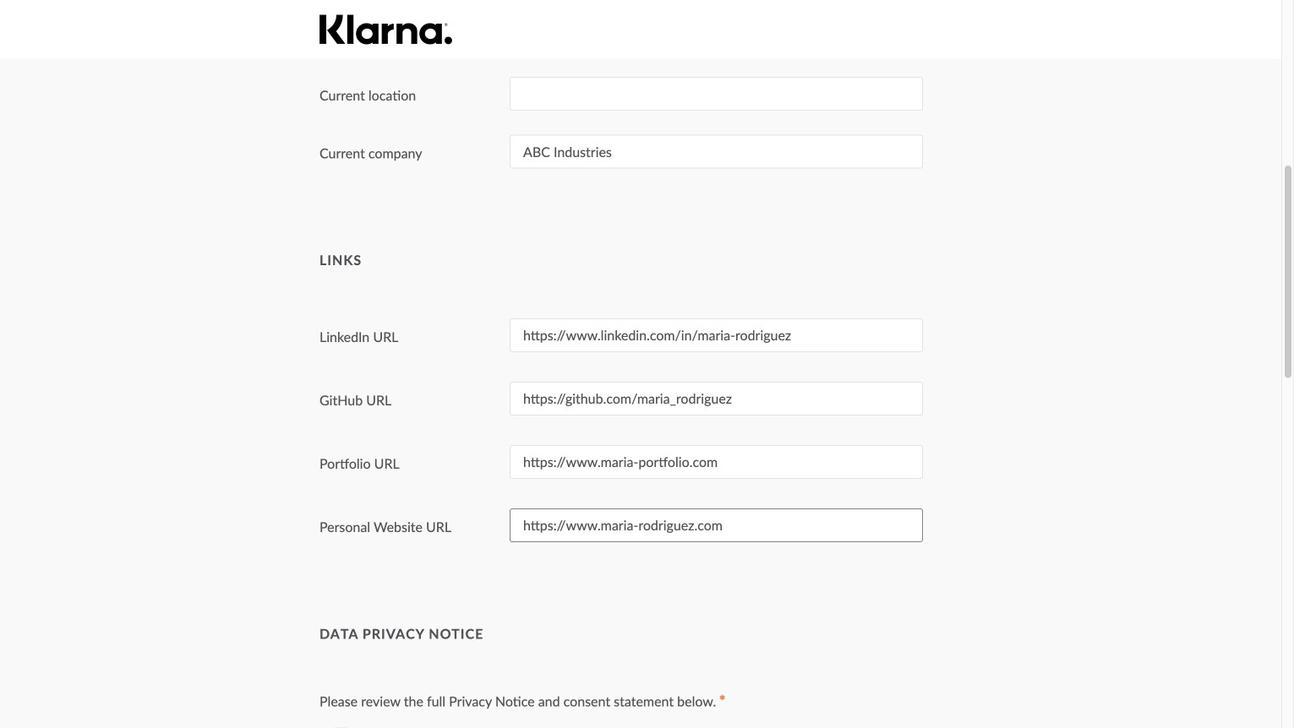 Task type: locate. For each thing, give the bounding box(es) containing it.
klarna logo image
[[320, 15, 452, 44]]

None text field
[[510, 14, 923, 48], [510, 319, 923, 353], [510, 446, 923, 479], [510, 14, 923, 48], [510, 319, 923, 353], [510, 446, 923, 479]]

None text field
[[510, 77, 923, 111], [510, 135, 923, 169], [510, 382, 923, 416], [510, 509, 923, 543], [510, 77, 923, 111], [510, 135, 923, 169], [510, 382, 923, 416], [510, 509, 923, 543]]

None checkbox
[[332, 728, 349, 729]]



Task type: vqa. For each thing, say whether or not it's contained in the screenshot.
People.ai logo
no



